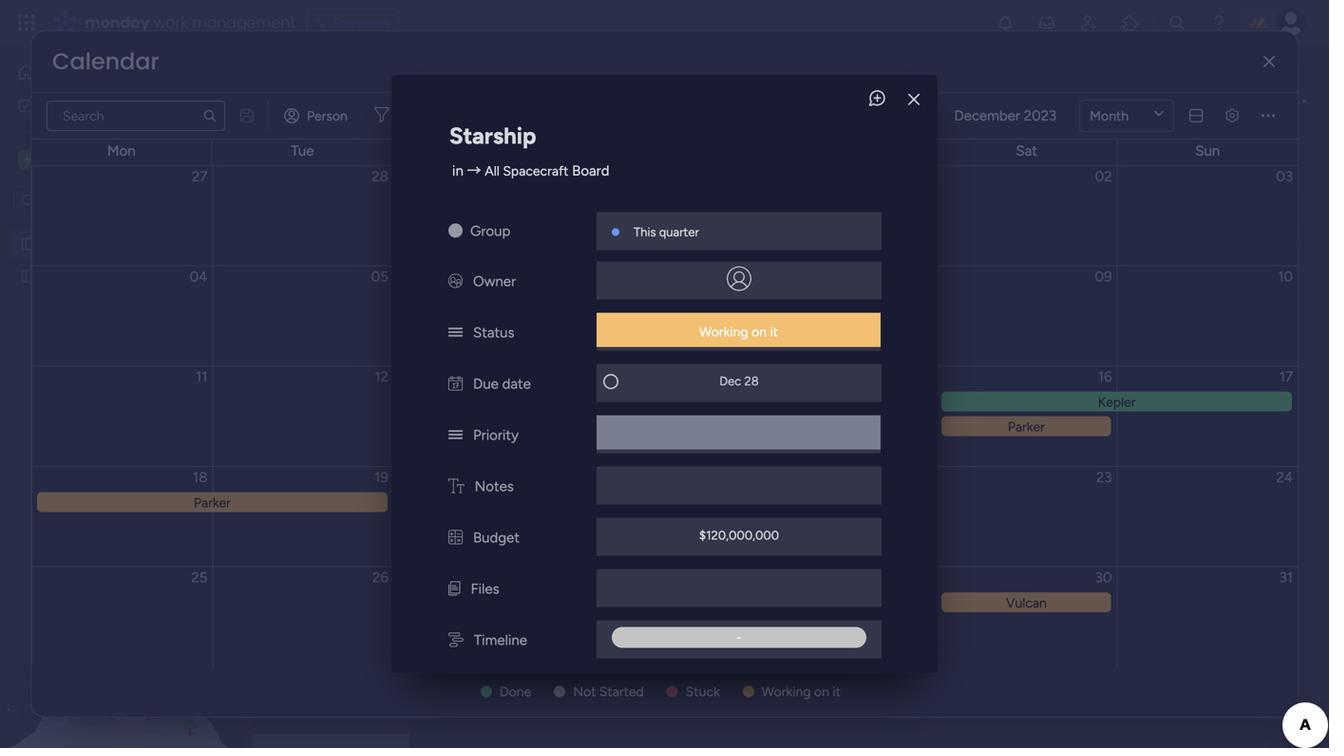 Task type: describe. For each thing, give the bounding box(es) containing it.
work for my
[[63, 97, 92, 113]]

noah lott link
[[747, 318, 816, 336]]

close image
[[909, 93, 920, 106]]

table
[[349, 136, 381, 153]]

inbox image
[[1038, 13, 1057, 32]]

1 vertical spatial and
[[992, 368, 1017, 386]]

see plans button
[[307, 9, 398, 37]]

not
[[573, 684, 596, 700]]

tue
[[291, 143, 314, 160]]

board
[[572, 162, 610, 179]]

owner
[[473, 273, 516, 290]]

write for write an update...
[[703, 199, 741, 217]]

main table
[[317, 136, 381, 153]]

group
[[470, 223, 511, 240]]

stands.
[[855, 102, 898, 118]]

email:
[[1268, 235, 1303, 251]]

started
[[600, 684, 644, 700]]

hold
[[789, 368, 819, 386]]

an
[[744, 199, 761, 217]]

in
[[452, 162, 464, 179]]

28
[[745, 374, 759, 389]]

ups
[[823, 368, 847, 386]]

new
[[296, 187, 323, 203]]

files
[[471, 581, 500, 598]]

calendar for calendar button on the left of page
[[472, 136, 525, 153]]

track
[[690, 102, 720, 118]]

new project
[[296, 187, 370, 203]]

not started
[[573, 684, 644, 700]]

like
[[834, 434, 861, 452]]

documentation
[[884, 368, 988, 386]]

noah lott
[[747, 318, 816, 336]]

write an update...
[[703, 199, 822, 217]]

plans
[[358, 15, 390, 31]]

starship
[[450, 122, 536, 150]]

apps image
[[1122, 13, 1141, 32]]

write updates via email:
[[1161, 235, 1303, 251]]

my work button
[[11, 90, 204, 120]]

main table button
[[288, 129, 395, 160]]

1 of from the left
[[396, 102, 409, 118]]

monday
[[85, 12, 150, 33]]

wed
[[469, 143, 498, 160]]

in → all spacecraft board
[[452, 162, 610, 179]]

december 2023
[[955, 107, 1057, 124]]

all spacecraft
[[289, 64, 448, 96]]

All Spacecraft field
[[284, 64, 453, 96]]

owners,
[[504, 102, 551, 118]]

project
[[809, 102, 852, 118]]

$120,000,000
[[699, 528, 779, 543]]

main
[[44, 151, 83, 169]]

help
[[1184, 700, 1218, 720]]

add to favorites image
[[494, 70, 513, 89]]

keep
[[658, 102, 687, 118]]

v2 sun image
[[449, 223, 463, 240]]

close image
[[687, 69, 699, 83]]

0 vertical spatial all
[[289, 64, 317, 96]]

sat
[[1016, 143, 1038, 160]]

more dots image
[[1262, 109, 1276, 123]]

updates
[[1197, 235, 1245, 251]]

lott
[[788, 318, 816, 336]]

main
[[317, 136, 346, 153]]

v2 file column image
[[449, 581, 460, 598]]

work for monday
[[154, 12, 188, 33]]

stuck for stuck
[[686, 684, 720, 700]]

working inside starship dialog
[[699, 324, 749, 340]]

home
[[44, 64, 80, 80]]

and inside button
[[633, 102, 655, 118]]

search everything image
[[1168, 13, 1187, 32]]

calendar for calendar field
[[52, 46, 159, 77]]

v2 multiple person column image
[[449, 273, 463, 290]]

all inside in → all spacecraft board
[[485, 163, 500, 179]]

v2 status image for priority
[[449, 427, 463, 444]]

dec
[[720, 374, 742, 389]]

due
[[742, 368, 767, 386]]

invite members image
[[1080, 13, 1099, 32]]

Calendar field
[[48, 46, 164, 77]]

search image
[[202, 108, 218, 124]]

new project button
[[288, 180, 377, 210]]

sun
[[1196, 143, 1221, 160]]

1 vertical spatial working on it
[[762, 684, 841, 700]]

angle down image
[[386, 188, 396, 202]]

help button
[[1168, 695, 1235, 726]]

priority
[[473, 427, 519, 444]]

see plans
[[332, 15, 390, 31]]

person
[[307, 108, 348, 124]]



Task type: vqa. For each thing, say whether or not it's contained in the screenshot.
"Items" are rows in your board which hold all the relevant information to your tasks, projects, campaigns and more.
no



Task type: locate. For each thing, give the bounding box(es) containing it.
of
[[396, 102, 409, 118], [723, 102, 736, 118]]

1 vertical spatial write
[[1161, 235, 1193, 251]]

0 horizontal spatial working
[[699, 324, 749, 340]]

1 horizontal spatial it
[[833, 684, 841, 700]]

status
[[473, 324, 515, 342]]

project.
[[412, 102, 458, 118]]

0 vertical spatial spacecraft
[[322, 64, 448, 96]]

1 vertical spatial it
[[833, 684, 841, 700]]

this
[[634, 225, 656, 240]]

dapulse numbers column image
[[449, 530, 463, 547]]

date
[[502, 376, 531, 393]]

dapulse text column image
[[449, 478, 464, 495]]

2 v2 status image from the top
[[449, 427, 463, 444]]

1 vertical spatial stuck
[[686, 684, 720, 700]]

noah lott image
[[1276, 8, 1307, 38], [1235, 89, 1259, 114]]

and
[[633, 102, 655, 118], [992, 368, 1017, 386]]

notifications image
[[996, 13, 1015, 32]]

via
[[1248, 235, 1265, 251]]

update...
[[764, 199, 822, 217]]

dec 28
[[720, 374, 759, 389]]

month
[[1090, 108, 1129, 124]]

workspace selection element
[[18, 149, 86, 173]]

this quarter
[[634, 225, 699, 240]]

manage any type of project. assign owners, set timelines and keep track of where your project stands.
[[291, 102, 898, 118]]

quarter
[[659, 225, 699, 240]]

list box
[[0, 224, 242, 549]]

1 horizontal spatial of
[[723, 102, 736, 118]]

v2 settings line image
[[1226, 109, 1239, 123]]

monday work management
[[85, 12, 295, 33]]

arrow down image
[[434, 105, 457, 127]]

mon
[[107, 143, 136, 160]]

stuck
[[699, 368, 738, 386], [686, 684, 720, 700]]

0 vertical spatial v2 status image
[[449, 324, 463, 342]]

main button
[[13, 144, 189, 176]]

1 horizontal spatial all
[[485, 163, 500, 179]]

with
[[851, 368, 881, 386]]

2023
[[1024, 107, 1057, 124]]

all spacecraft link
[[485, 163, 569, 179]]

workspace image
[[23, 150, 32, 171]]

1 vertical spatial all
[[485, 163, 500, 179]]

1 horizontal spatial work
[[154, 12, 188, 33]]

write an update... button
[[683, 189, 1303, 228]]

where
[[739, 102, 776, 118]]

of right the type
[[396, 102, 409, 118]]

write for write updates via email:
[[1161, 235, 1193, 251]]

to
[[771, 368, 785, 386]]

work inside button
[[63, 97, 92, 113]]

it
[[770, 324, 778, 340], [833, 684, 841, 700]]

project
[[327, 187, 370, 203]]

v2 status image for status
[[449, 324, 463, 342]]

v2 status image
[[449, 324, 463, 342], [449, 427, 463, 444]]

noah lott image left more dots icon
[[1235, 89, 1259, 114]]

0 vertical spatial it
[[770, 324, 778, 340]]

lottie animation image
[[0, 557, 242, 749]]

0 horizontal spatial and
[[633, 102, 655, 118]]

spacecraft down calendar button on the left of page
[[503, 163, 569, 179]]

on inside starship dialog
[[752, 324, 767, 340]]

0 vertical spatial working on it
[[699, 324, 778, 340]]

1 horizontal spatial on
[[815, 684, 830, 700]]

0 vertical spatial and
[[633, 102, 655, 118]]

calendar inside button
[[472, 136, 525, 153]]

1 horizontal spatial spacecraft
[[503, 163, 569, 179]]

december
[[955, 107, 1021, 124]]

done
[[500, 684, 532, 700]]

1 vertical spatial work
[[63, 97, 92, 113]]

spacecraft
[[322, 64, 448, 96], [503, 163, 569, 179]]

stuck right started
[[686, 684, 720, 700]]

starship dialog
[[392, 75, 938, 712]]

budget
[[473, 530, 520, 547]]

your
[[779, 102, 806, 118]]

1 vertical spatial on
[[815, 684, 830, 700]]

noah lott image right help icon
[[1276, 8, 1307, 38]]

of right track
[[723, 102, 736, 118]]

1 vertical spatial noah lott image
[[1235, 89, 1259, 114]]

work right my
[[63, 97, 92, 113]]

my work
[[42, 97, 92, 113]]

None field
[[681, 90, 1224, 115]]

0 vertical spatial write
[[703, 199, 741, 217]]

public board image
[[20, 235, 38, 253]]

help image
[[1210, 13, 1229, 32]]

1 vertical spatial spacecraft
[[503, 163, 569, 179]]

0 horizontal spatial work
[[63, 97, 92, 113]]

1 vertical spatial working
[[762, 684, 811, 700]]

calendar
[[52, 46, 159, 77], [472, 136, 525, 153]]

assign
[[461, 102, 501, 118]]

select product image
[[17, 13, 36, 32]]

Filter dashboard by text search field
[[47, 101, 225, 131]]

1 horizontal spatial write
[[1161, 235, 1193, 251]]

on
[[752, 324, 767, 340], [815, 684, 830, 700]]

due
[[473, 376, 499, 393]]

option
[[0, 227, 242, 231]]

working on it inside starship dialog
[[699, 324, 778, 340]]

write left 'updates'
[[1161, 235, 1193, 251]]

private board image
[[20, 268, 38, 286]]

timeline
[[474, 632, 527, 649]]

my
[[42, 97, 60, 113]]

see
[[332, 15, 355, 31]]

0 horizontal spatial of
[[396, 102, 409, 118]]

due date
[[473, 376, 531, 393]]

write left an
[[703, 199, 741, 217]]

0 horizontal spatial on
[[752, 324, 767, 340]]

like button
[[688, 414, 987, 471]]

1 horizontal spatial working
[[762, 684, 811, 700]]

0 vertical spatial work
[[154, 12, 188, 33]]

workspace image
[[18, 150, 37, 171]]

1 horizontal spatial and
[[992, 368, 1017, 386]]

all
[[289, 64, 317, 96], [485, 163, 500, 179]]

0 vertical spatial working
[[699, 324, 749, 340]]

and left keep at the top of the page
[[633, 102, 655, 118]]

2 of from the left
[[723, 102, 736, 118]]

government
[[1021, 368, 1104, 386]]

0 vertical spatial calendar
[[52, 46, 159, 77]]

manage any type of project. assign owners, set timelines and keep track of where your project stands. button
[[288, 99, 926, 122]]

0 vertical spatial stuck
[[699, 368, 738, 386]]

0 horizontal spatial calendar
[[52, 46, 159, 77]]

stuck left the 28 in the right of the page
[[699, 368, 738, 386]]

any
[[341, 102, 363, 118]]

funding.
[[1108, 368, 1163, 386]]

working on it
[[699, 324, 778, 340], [762, 684, 841, 700]]

notes
[[475, 478, 514, 495]]

dapulse x slim image
[[1264, 55, 1276, 69]]

0 horizontal spatial all
[[289, 64, 317, 96]]

1 horizontal spatial calendar
[[472, 136, 525, 153]]

set
[[554, 102, 573, 118]]

calendar down monday
[[52, 46, 159, 77]]

management
[[192, 12, 295, 33]]

v2 status image left priority
[[449, 427, 463, 444]]

manage
[[291, 102, 338, 118]]

0 horizontal spatial write
[[703, 199, 741, 217]]

0 horizontal spatial spacecraft
[[322, 64, 448, 96]]

person button
[[277, 101, 359, 131]]

0 horizontal spatial it
[[770, 324, 778, 340]]

noah
[[747, 318, 784, 336]]

spacecraft up the type
[[322, 64, 448, 96]]

dapulse timeline column image
[[449, 632, 464, 649]]

stuck for stuck due to hold ups with documentation and government funding.
[[699, 368, 738, 386]]

show board description image
[[461, 70, 484, 89]]

it inside starship dialog
[[770, 324, 778, 340]]

work
[[154, 12, 188, 33], [63, 97, 92, 113]]

timelines
[[576, 102, 629, 118]]

all up manage at top left
[[289, 64, 317, 96]]

0 horizontal spatial noah lott image
[[1235, 89, 1259, 114]]

1 vertical spatial calendar
[[472, 136, 525, 153]]

dapulse date column image
[[449, 376, 463, 393]]

spacecraft inside in → all spacecraft board
[[503, 163, 569, 179]]

stuck due to hold ups with documentation and government funding.
[[699, 368, 1163, 386]]

and left government
[[992, 368, 1017, 386]]

write inside button
[[703, 199, 741, 217]]

None search field
[[47, 101, 225, 131]]

calendar up → on the top of the page
[[472, 136, 525, 153]]

0 vertical spatial noah lott image
[[1276, 8, 1307, 38]]

→
[[467, 162, 481, 179]]

1 vertical spatial v2 status image
[[449, 427, 463, 444]]

work right monday
[[154, 12, 188, 33]]

v2 status image left status
[[449, 324, 463, 342]]

calendar button
[[458, 129, 539, 160]]

1 horizontal spatial noah lott image
[[1276, 8, 1307, 38]]

lottie animation element
[[0, 557, 242, 749]]

type
[[366, 102, 393, 118]]

0 vertical spatial on
[[752, 324, 767, 340]]

all right → on the top of the page
[[485, 163, 500, 179]]

1 v2 status image from the top
[[449, 324, 463, 342]]

working
[[699, 324, 749, 340], [762, 684, 811, 700]]



